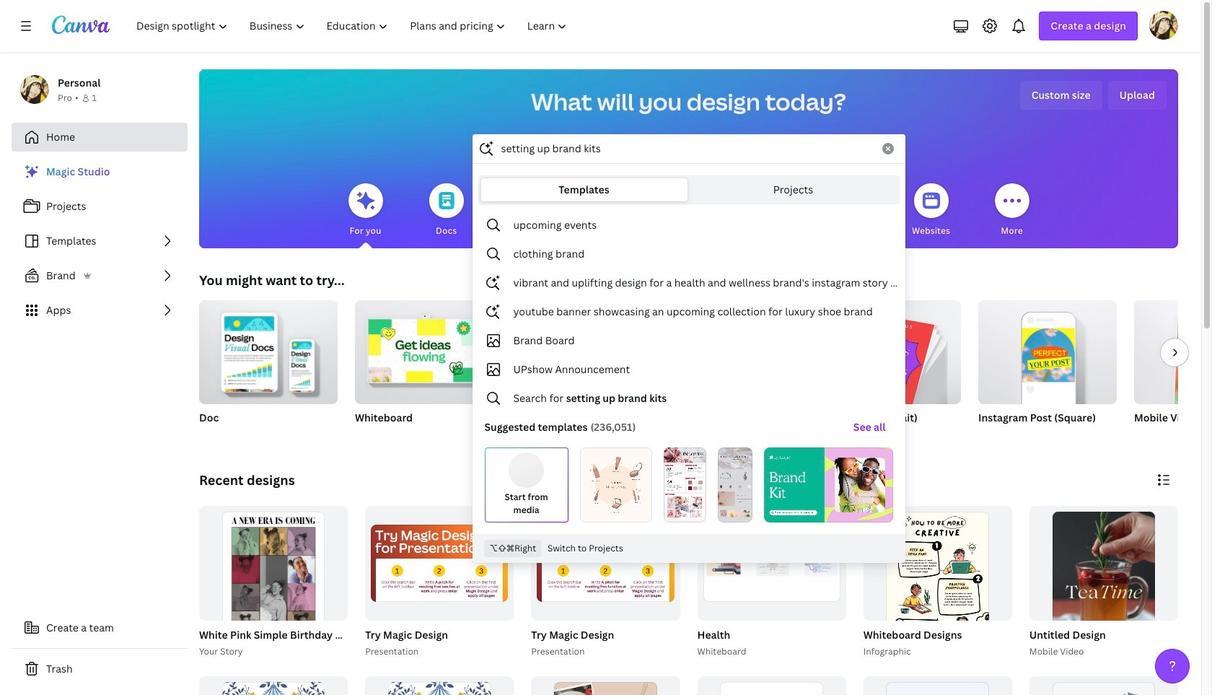 Task type: vqa. For each thing, say whether or not it's contained in the screenshot.
to
no



Task type: locate. For each thing, give the bounding box(es) containing it.
list box
[[473, 211, 905, 528]]

None search field
[[473, 134, 906, 563]]

edit a copy of the natural make up kits instagram post  template image
[[580, 448, 653, 522]]

list
[[12, 157, 188, 325]]

uploaded media image
[[509, 453, 544, 488]]

group
[[199, 295, 338, 443], [199, 295, 338, 404], [823, 295, 962, 443], [823, 295, 962, 409], [979, 295, 1118, 443], [979, 295, 1118, 404], [355, 300, 494, 443], [355, 300, 494, 404], [511, 300, 650, 443], [667, 300, 806, 443], [1135, 300, 1213, 443], [1135, 300, 1213, 404], [196, 506, 493, 695], [199, 506, 348, 695], [363, 506, 514, 659], [365, 506, 514, 621], [529, 506, 680, 659], [532, 506, 680, 621], [695, 506, 847, 659], [698, 506, 847, 621], [861, 506, 1013, 695], [864, 506, 1013, 695], [1027, 506, 1179, 695], [1030, 506, 1179, 695], [199, 676, 348, 695], [365, 676, 514, 695], [532, 676, 680, 695], [698, 676, 847, 695], [864, 676, 1013, 695], [1030, 676, 1179, 695]]



Task type: describe. For each thing, give the bounding box(es) containing it.
edit a copy of the grey elegant minimalist brand and mood board kit template image
[[719, 448, 753, 522]]

Search search field
[[501, 135, 874, 162]]

stephanie aranda image
[[1150, 11, 1179, 40]]

top level navigation element
[[127, 12, 580, 40]]

edit a copy of the pink simple modern girly brand board kit template image
[[664, 448, 707, 522]]

edit a copy of the brand kit presentation template image
[[765, 448, 893, 522]]



